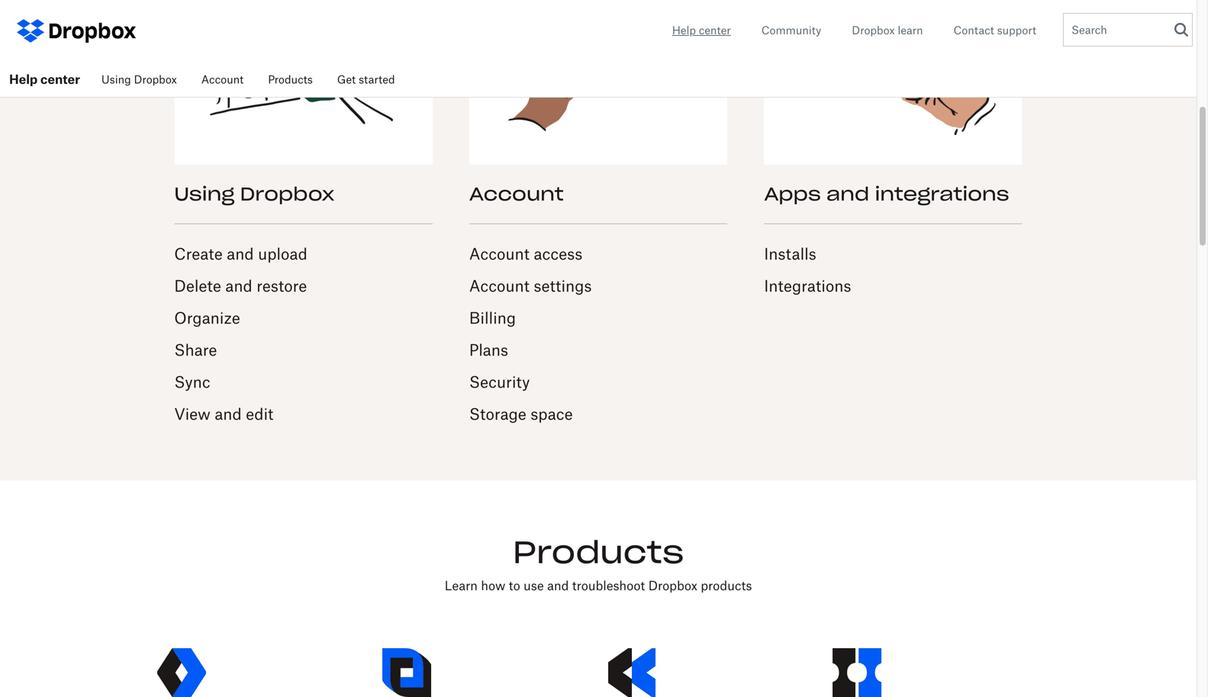 Task type: locate. For each thing, give the bounding box(es) containing it.
using dropbox up the create and upload link
[[174, 182, 334, 206]]

0 horizontal spatial products
[[268, 73, 313, 86]]

contact support
[[954, 24, 1036, 37]]

storage space
[[469, 405, 573, 424]]

dropbox
[[852, 24, 895, 37], [134, 73, 177, 86], [240, 182, 334, 206], [648, 578, 697, 593]]

None search field
[[1064, 14, 1182, 50]]

1 horizontal spatial products
[[513, 533, 684, 572]]

create and upload
[[174, 245, 307, 263]]

0 vertical spatial help
[[672, 24, 696, 37]]

account access link
[[469, 245, 583, 263]]

0 vertical spatial using
[[101, 73, 131, 86]]

dropbox inside products learn how to use and troubleshoot dropbox products
[[648, 578, 697, 593]]

dropbox learn link
[[852, 22, 923, 39]]

edit
[[246, 405, 273, 424]]

security link
[[469, 373, 530, 391]]

0 horizontal spatial using
[[101, 73, 131, 86]]

dropbox image
[[46, 16, 137, 46]]

account for account link
[[201, 73, 244, 86]]

0 horizontal spatial help
[[9, 72, 38, 87]]

account
[[201, 73, 244, 86], [469, 182, 564, 206], [469, 245, 530, 263], [469, 277, 530, 295]]

account access
[[469, 245, 583, 263]]

settings
[[534, 277, 592, 295]]

account link
[[189, 61, 256, 98]]

upload
[[258, 245, 307, 263]]

0 vertical spatial using dropbox
[[101, 73, 177, 86]]

storage
[[469, 405, 526, 424]]

view
[[174, 405, 210, 424]]

1 vertical spatial products
[[513, 533, 684, 572]]

delete and restore
[[174, 277, 307, 295]]

1 horizontal spatial center
[[699, 24, 731, 37]]

using dropbox down dropbox image
[[101, 73, 177, 86]]

products inside 'link'
[[268, 73, 313, 86]]

create and upload link
[[174, 245, 307, 263]]

using dropbox
[[101, 73, 177, 86], [174, 182, 334, 206]]

support
[[997, 24, 1036, 37]]

using down dropbox image
[[101, 73, 131, 86]]

using up create
[[174, 182, 235, 206]]

dropbox up upload
[[240, 182, 334, 206]]

community
[[761, 24, 821, 37]]

dropbox learn
[[852, 24, 923, 37]]

1 horizontal spatial using
[[174, 182, 235, 206]]

1 vertical spatial using dropbox
[[174, 182, 334, 206]]

help center link
[[0, 61, 89, 98]]

account left products 'link'
[[201, 73, 244, 86]]

contact support link
[[954, 22, 1036, 39]]

center
[[699, 24, 731, 37], [40, 72, 80, 87]]

and up delete and restore link
[[227, 245, 254, 263]]

integrations link
[[764, 277, 851, 295]]

and inside products learn how to use and troubleshoot dropbox products
[[547, 578, 569, 593]]

search image
[[1174, 23, 1188, 37]]

products learn how to use and troubleshoot dropbox products
[[445, 533, 752, 593]]

organize
[[174, 309, 240, 327]]

delete and restore link
[[174, 277, 307, 295]]

help center
[[672, 24, 731, 37], [9, 72, 80, 87]]

view and edit link
[[174, 405, 273, 424]]

products for products
[[268, 73, 313, 86]]

share link
[[174, 341, 217, 359]]

and for edit
[[215, 405, 242, 424]]

0 vertical spatial products
[[268, 73, 313, 86]]

and right apps
[[826, 182, 869, 206]]

integrations
[[764, 277, 851, 295]]

0 horizontal spatial center
[[40, 72, 80, 87]]

organize link
[[174, 309, 240, 327]]

plans
[[469, 341, 508, 359]]

dropbox left the products
[[648, 578, 697, 593]]

learn
[[445, 578, 478, 593]]

view and edit
[[174, 405, 273, 424]]

account up billing
[[469, 277, 530, 295]]

and right use
[[547, 578, 569, 593]]

products link
[[256, 61, 325, 98]]

integrations
[[875, 182, 1009, 206]]

help
[[672, 24, 696, 37], [9, 72, 38, 87]]

1 horizontal spatial help center
[[672, 24, 731, 37]]

account up account access link
[[469, 182, 564, 206]]

billing
[[469, 309, 516, 327]]

products inside products learn how to use and troubleshoot dropbox products
[[513, 533, 684, 572]]

troubleshoot
[[572, 578, 645, 593]]

and down create and upload on the top of the page
[[225, 277, 252, 295]]

and left edit
[[215, 405, 242, 424]]

1 vertical spatial center
[[40, 72, 80, 87]]

products left get
[[268, 73, 313, 86]]

using
[[101, 73, 131, 86], [174, 182, 235, 206]]

share
[[174, 341, 217, 359]]

1 vertical spatial help center
[[9, 72, 80, 87]]

products
[[268, 73, 313, 86], [513, 533, 684, 572]]

installs
[[764, 245, 816, 263]]

1 vertical spatial help
[[9, 72, 38, 87]]

account up account settings
[[469, 245, 530, 263]]

products up the troubleshoot
[[513, 533, 684, 572]]

and
[[826, 182, 869, 206], [227, 245, 254, 263], [225, 277, 252, 295], [215, 405, 242, 424], [547, 578, 569, 593]]

0 vertical spatial center
[[699, 24, 731, 37]]



Task type: describe. For each thing, give the bounding box(es) containing it.
community link
[[761, 22, 821, 39]]

and for upload
[[227, 245, 254, 263]]

dropbox left account link
[[134, 73, 177, 86]]

learn
[[898, 24, 923, 37]]

get started
[[337, 73, 395, 86]]

plans link
[[469, 341, 508, 359]]

use
[[524, 578, 544, 593]]

sync
[[174, 373, 210, 391]]

sync link
[[174, 373, 210, 391]]

account for account access
[[469, 245, 530, 263]]

restore
[[257, 277, 307, 295]]

clear image
[[1171, 24, 1182, 36]]

billing link
[[469, 309, 516, 327]]

started
[[359, 73, 395, 86]]

dropbox left learn
[[852, 24, 895, 37]]

apps
[[764, 182, 821, 206]]

dropbox replay icon image
[[607, 649, 656, 697]]

access
[[534, 245, 583, 263]]

contact
[[954, 24, 994, 37]]

account for account settings
[[469, 277, 530, 295]]

dropbox transfer icon image
[[157, 649, 206, 697]]

space
[[531, 405, 573, 424]]

1 horizontal spatial help
[[672, 24, 696, 37]]

1 vertical spatial using
[[174, 182, 235, 206]]

0 vertical spatial help center
[[672, 24, 731, 37]]

Search text field
[[1064, 14, 1171, 46]]

security
[[469, 373, 530, 391]]

installs link
[[764, 245, 816, 263]]

storage space link
[[469, 405, 573, 424]]

account settings
[[469, 277, 592, 295]]

products
[[701, 578, 752, 593]]

delete
[[174, 277, 221, 295]]

to
[[509, 578, 520, 593]]

get
[[337, 73, 356, 86]]

apps and integrations
[[764, 182, 1009, 206]]

and for restore
[[225, 277, 252, 295]]

account settings link
[[469, 277, 592, 295]]

get started link
[[325, 61, 407, 98]]

using dropbox inside using dropbox link
[[101, 73, 177, 86]]

center inside help center link
[[40, 72, 80, 87]]

dropbox capture icon image
[[382, 649, 431, 697]]

dropbox passwords icon image
[[833, 649, 881, 697]]

how
[[481, 578, 505, 593]]

0 horizontal spatial help center
[[9, 72, 80, 87]]

using dropbox link
[[89, 61, 189, 98]]

and for integrations
[[826, 182, 869, 206]]

create
[[174, 245, 223, 263]]

products for products learn how to use and troubleshoot dropbox products
[[513, 533, 684, 572]]

search image
[[1174, 23, 1188, 37]]



Task type: vqa. For each thing, say whether or not it's contained in the screenshot.
bottom Search TEXT BOX
no



